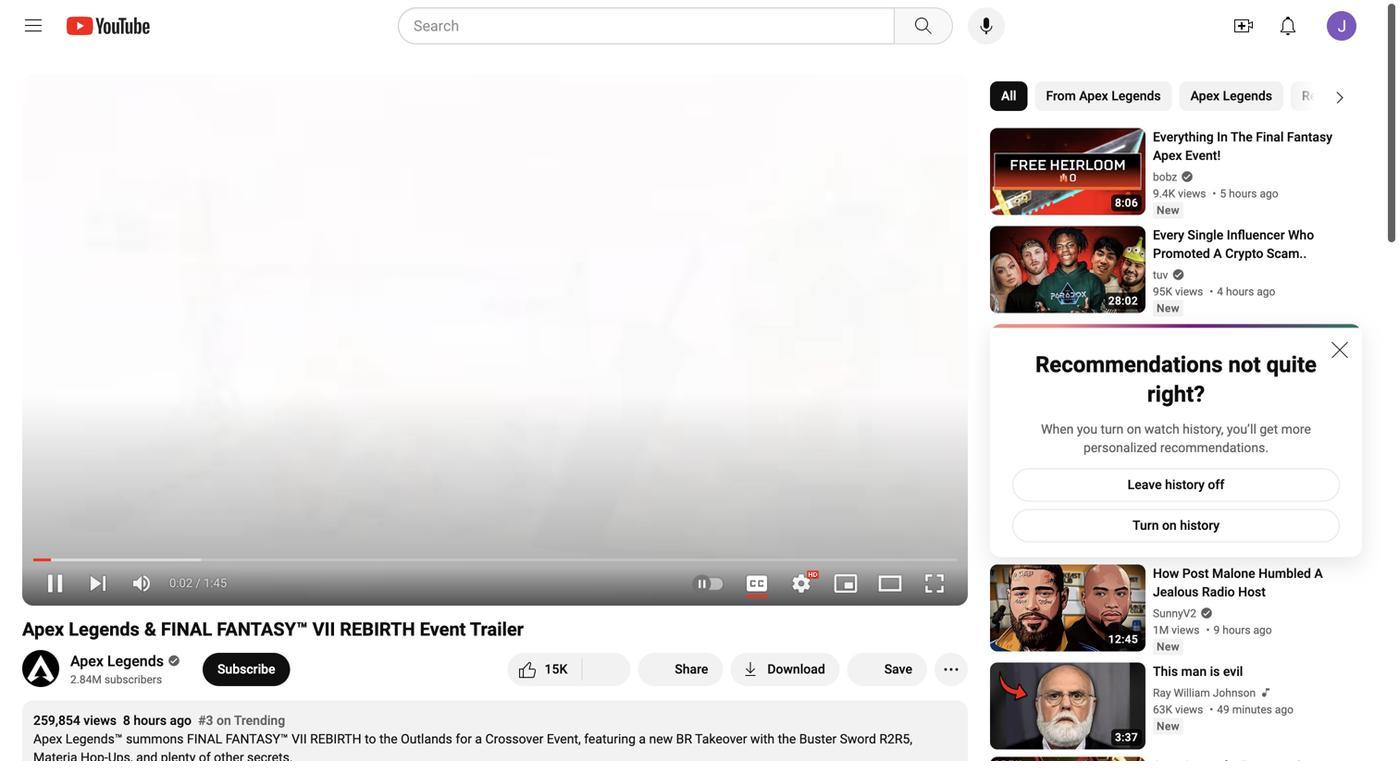 Task type: locate. For each thing, give the bounding box(es) containing it.
apex up the materia
[[33, 732, 62, 747]]

from
[[1046, 88, 1076, 104]]

0 vertical spatial a
[[1214, 246, 1222, 261]]

9
[[1214, 624, 1220, 637]]

a left new
[[639, 732, 646, 747]]

legends
[[1112, 88, 1161, 104], [1223, 88, 1273, 104], [69, 619, 140, 641], [107, 653, 164, 671]]

trailer
[[470, 619, 524, 641]]

legends™
[[66, 732, 123, 747]]

1 horizontal spatial apex legends
[[1191, 88, 1273, 104]]

history left off
[[1165, 478, 1205, 493]]

save button
[[848, 654, 927, 687]]

apex
[[1079, 88, 1109, 104], [1191, 88, 1220, 104], [1153, 148, 1182, 163], [22, 619, 64, 641], [70, 653, 104, 671], [33, 732, 62, 747]]

ago for 4 hours ago
[[1257, 286, 1276, 298]]

1 vertical spatial final
[[187, 732, 222, 747]]

r2r5,
[[880, 732, 913, 747]]

ray
[[1153, 687, 1171, 700]]

new down "1m"
[[1157, 641, 1180, 654]]

malone
[[1212, 566, 1256, 582]]

views for 95k views
[[1175, 286, 1203, 298]]

apex up in
[[1191, 88, 1220, 104]]

apex inside everything in the final fantasy apex event!
[[1153, 148, 1182, 163]]

quite
[[1267, 352, 1317, 378]]

share button
[[638, 654, 723, 687]]

views for 1m views
[[1172, 624, 1200, 637]]

legends up the
[[1223, 88, 1273, 104]]

turn on history
[[1133, 518, 1220, 534]]

seek slider slider
[[33, 548, 957, 566]]

0 horizontal spatial a
[[475, 732, 482, 747]]

views up legends™
[[84, 713, 117, 729]]

right?
[[1148, 381, 1205, 408]]

apex up the bobz at right top
[[1153, 148, 1182, 163]]

1 horizontal spatial a
[[639, 732, 646, 747]]

on
[[1127, 422, 1142, 437], [1162, 518, 1177, 534], [217, 713, 231, 729]]

4 new from the top
[[1157, 721, 1180, 733]]

on inside button
[[1162, 518, 1177, 534]]

hours up summons
[[134, 713, 167, 729]]

#3 on trending
[[198, 713, 285, 729]]

0 horizontal spatial a
[[1214, 246, 1222, 261]]

28 minutes, 2 seconds element
[[1109, 295, 1138, 308]]

0 vertical spatial 5
[[1220, 187, 1226, 200]]

everything
[[1153, 130, 1214, 145]]

views right 95k
[[1175, 286, 1203, 298]]

Search text field
[[414, 14, 890, 38]]

49 minutes ago
[[1217, 704, 1294, 717]]

views for 63k views
[[1175, 704, 1203, 717]]

hours right 9
[[1223, 624, 1251, 637]]

ago down scam..
[[1257, 286, 1276, 298]]

ago for 49 minutes ago
[[1275, 704, 1294, 717]]

ago left the #3
[[170, 713, 192, 729]]

12:45 link
[[990, 565, 1146, 654]]

hours up influencer
[[1229, 187, 1257, 200]]

new
[[649, 732, 673, 747]]

Turn on history text field
[[1133, 518, 1220, 534]]

not
[[1229, 352, 1261, 378]]

1 vertical spatial rebirth
[[310, 732, 362, 747]]

this man is evil by ray william johnson 63,716 views 49 minutes ago 3 minutes, 37 seconds element
[[1153, 663, 1340, 682]]

how post malone humbled a jealous radio host by sunnyv2 1,015,854 views 9 hours ago 12 minutes, 45 seconds element
[[1153, 565, 1340, 602]]

3:37
[[1115, 732, 1138, 745]]

views down william
[[1175, 704, 1203, 717]]

this
[[1153, 665, 1178, 680]]

final for summons
[[187, 732, 222, 747]]

hours for 5
[[1229, 187, 1257, 200]]

fantasy™ down the trending
[[226, 732, 288, 747]]

3 new from the top
[[1157, 641, 1180, 654]]

0:02 / 1:45
[[169, 576, 227, 590]]

5 down event!
[[1220, 187, 1226, 200]]

63k views
[[1153, 704, 1203, 717]]

1 vertical spatial apex legends
[[70, 653, 164, 671]]

1:45
[[204, 576, 227, 590]]

ago up influencer
[[1260, 187, 1279, 200]]

0 vertical spatial history
[[1165, 478, 1205, 493]]

promoted
[[1153, 246, 1210, 261]]

9.4k views
[[1153, 187, 1206, 200]]

8
[[123, 713, 130, 729]]

8 minutes, 6 seconds element
[[1115, 197, 1138, 210]]

0 vertical spatial rebirth
[[340, 619, 415, 641]]

vii
[[312, 619, 335, 641], [292, 732, 307, 747]]

1m views
[[1153, 624, 1200, 637]]

views for 9.4k views
[[1178, 187, 1206, 200]]

ago right minutes
[[1275, 704, 1294, 717]]

single
[[1188, 228, 1224, 243]]

avatar image image
[[1327, 11, 1357, 41]]

fantasy™ up subscribe at the left bottom of page
[[217, 619, 308, 641]]

the
[[379, 732, 398, 747], [778, 732, 796, 747]]

5 left dislike this video image
[[552, 662, 559, 678]]

this man is evil
[[1153, 665, 1243, 680]]

you'll
[[1227, 422, 1257, 437]]

apex legends & final fantasy™ vii rebirth event trailer
[[22, 619, 524, 641]]

summons
[[126, 732, 184, 747]]

hours
[[1229, 187, 1257, 200], [1226, 286, 1254, 298], [1223, 624, 1251, 637], [134, 713, 167, 729]]

1 horizontal spatial the
[[778, 732, 796, 747]]

final up of
[[187, 732, 222, 747]]

2.84 million subscribers element
[[70, 672, 177, 689]]

leave history off button
[[1013, 469, 1340, 502]]

apex legends up in
[[1191, 88, 1273, 104]]

fantasy™ inside apex legends™ summons final fantasy™ vii rebirth to the outlands for a crossover event, featuring a new br takeover with the buster sword r2r5, materia hop-ups, and plenty of other secrets.
[[226, 732, 288, 747]]

apex legends
[[1191, 88, 1273, 104], [70, 653, 164, 671]]

3:37 link
[[990, 663, 1146, 752]]

1 vertical spatial a
[[1315, 566, 1323, 582]]

0 vertical spatial on
[[1127, 422, 1142, 437]]

1 horizontal spatial vii
[[312, 619, 335, 641]]

2 horizontal spatial on
[[1162, 518, 1177, 534]]

new down 9.4k
[[1157, 204, 1180, 217]]

Subscribe text field
[[217, 662, 275, 678]]

5
[[1220, 187, 1226, 200], [552, 662, 559, 678]]

0 vertical spatial vii
[[312, 619, 335, 641]]

1 a from the left
[[475, 732, 482, 747]]

2 the from the left
[[778, 732, 796, 747]]

man
[[1181, 665, 1207, 680]]

1 vertical spatial 5
[[552, 662, 559, 678]]

8:06
[[1115, 197, 1138, 210]]

apex up 259,854
[[22, 619, 64, 641]]

a right for
[[475, 732, 482, 747]]

1 horizontal spatial on
[[1127, 422, 1142, 437]]

1 vertical spatial vii
[[292, 732, 307, 747]]

turn on history button
[[1013, 509, 1340, 543]]

final
[[1256, 130, 1284, 145]]

recommendations not quite right?
[[1036, 352, 1317, 408]]

12 minutes, 45 seconds element
[[1109, 634, 1138, 646]]

views for 259,854 views
[[84, 713, 117, 729]]

rebirth left "to" at the bottom of page
[[310, 732, 362, 747]]

0 vertical spatial fantasy™
[[217, 619, 308, 641]]

rebirth for to
[[310, 732, 362, 747]]

a down single
[[1214, 246, 1222, 261]]

ago for 5 hours ago
[[1260, 187, 1279, 200]]

hours right 4
[[1226, 286, 1254, 298]]

hop-
[[81, 750, 108, 762]]

0 vertical spatial final
[[161, 619, 212, 641]]

leave history off
[[1128, 478, 1225, 493]]

the right the with
[[778, 732, 796, 747]]

youtube video player element
[[22, 74, 968, 606]]

a right the humbled
[[1315, 566, 1323, 582]]

sword
[[840, 732, 876, 747]]

every single influencer who promoted a crypto scam..
[[1153, 228, 1314, 261]]

final inside apex legends™ summons final fantasy™ vii rebirth to the outlands for a crossover event, featuring a new br takeover with the buster sword r2r5, materia hop-ups, and plenty of other secrets.
[[187, 732, 222, 747]]

2.84m
[[70, 674, 102, 687]]

off
[[1208, 478, 1225, 493]]

0 horizontal spatial on
[[217, 713, 231, 729]]

outlands
[[401, 732, 452, 747]]

final right &
[[161, 619, 212, 641]]

of
[[199, 750, 211, 762]]

apex up 2.84m at the left bottom of page
[[70, 653, 104, 671]]

1
[[545, 662, 552, 678]]

95k views
[[1153, 286, 1203, 298]]

views right 9.4k
[[1178, 187, 1206, 200]]

ago down host
[[1254, 624, 1272, 637]]

49
[[1217, 704, 1230, 717]]

0 horizontal spatial vii
[[292, 732, 307, 747]]

apex legends: resurrection launch trailer | kill code - part 2 by apex legends 3,479,923 views 5 months ago 4 minutes, 16 seconds element
[[1153, 758, 1340, 762]]

final for &
[[161, 619, 212, 641]]

1 horizontal spatial 5
[[1220, 187, 1226, 200]]

rebirth left event
[[340, 619, 415, 641]]

1 the from the left
[[379, 732, 398, 747]]

0 horizontal spatial the
[[379, 732, 398, 747]]

the right "to" at the bottom of page
[[379, 732, 398, 747]]

259,854
[[33, 713, 80, 729]]

views down "sunnyv2"
[[1172, 624, 1200, 637]]

2 a from the left
[[639, 732, 646, 747]]

leave
[[1128, 478, 1162, 493]]

2 vertical spatial on
[[217, 713, 231, 729]]

new down 63k
[[1157, 721, 1180, 733]]

1 new from the top
[[1157, 204, 1180, 217]]

1 vertical spatial on
[[1162, 518, 1177, 534]]

crypto
[[1225, 246, 1264, 261]]

1 vertical spatial fantasy™
[[226, 732, 288, 747]]

new for a
[[1157, 302, 1180, 315]]

new down 95k
[[1157, 302, 1180, 315]]

other
[[214, 750, 244, 762]]

vii inside apex legends™ summons final fantasy™ vii rebirth to the outlands for a crossover event, featuring a new br takeover with the buster sword r2r5, materia hop-ups, and plenty of other secrets.
[[292, 732, 307, 747]]

subscribe
[[217, 662, 275, 678]]

post
[[1183, 566, 1209, 582]]

a
[[475, 732, 482, 747], [639, 732, 646, 747]]

legends up everything
[[1112, 88, 1161, 104]]

johnson
[[1213, 687, 1256, 700]]

trending
[[234, 713, 285, 729]]

1 horizontal spatial a
[[1315, 566, 1323, 582]]

tab list
[[990, 74, 1399, 118]]

None search field
[[365, 7, 957, 44]]

28:02 link
[[990, 226, 1146, 316]]

watch
[[1145, 422, 1180, 437]]

history down off
[[1180, 518, 1220, 534]]

rebirth inside apex legends™ summons final fantasy™ vii rebirth to the outlands for a crossover event, featuring a new br takeover with the buster sword r2r5, materia hop-ups, and plenty of other secrets.
[[310, 732, 362, 747]]

plenty
[[161, 750, 196, 762]]

final
[[161, 619, 212, 641], [187, 732, 222, 747]]

apex legends up 2.84m subscribers
[[70, 653, 164, 671]]

0 vertical spatial apex legends
[[1191, 88, 1273, 104]]

2 new from the top
[[1157, 302, 1180, 315]]

turn
[[1101, 422, 1124, 437]]

subscribers
[[104, 674, 162, 687]]



Task type: vqa. For each thing, say whether or not it's contained in the screenshot.


Task type: describe. For each thing, give the bounding box(es) containing it.
apex legends™ summons final fantasy™ vii rebirth to the outlands for a crossover event, featuring a new br takeover with the buster sword r2r5, materia hop-ups, and plenty of other secrets.
[[33, 732, 916, 762]]

hours for 4
[[1226, 286, 1254, 298]]

on for turn on history
[[1162, 518, 1177, 534]]

secrets.
[[247, 750, 293, 762]]

with
[[751, 732, 775, 747]]

crossover
[[485, 732, 544, 747]]

apex inside apex legends™ summons final fantasy™ vii rebirth to the outlands for a crossover event, featuring a new br takeover with the buster sword r2r5, materia hop-ups, and plenty of other secrets.
[[33, 732, 62, 747]]

Leave history off text field
[[1128, 478, 1225, 493]]

0 horizontal spatial 5
[[552, 662, 559, 678]]

0:02
[[169, 576, 193, 590]]

new for jealous
[[1157, 641, 1180, 654]]

when
[[1041, 422, 1074, 437]]

apex legends inside tab list
[[1191, 88, 1273, 104]]

4
[[1217, 286, 1224, 298]]

ago for 9 hours ago
[[1254, 624, 1272, 637]]

ago for 8 hours ago
[[170, 713, 192, 729]]

materia
[[33, 750, 77, 762]]

event,
[[547, 732, 581, 747]]

more
[[1282, 422, 1311, 437]]

radio
[[1202, 585, 1235, 600]]

8:06 link
[[990, 128, 1146, 217]]

ups,
[[108, 750, 133, 762]]

br
[[676, 732, 692, 747]]

fantasy™ for summons
[[226, 732, 288, 747]]

#3
[[198, 713, 213, 729]]

ray william johnson
[[1153, 687, 1256, 700]]

28:02
[[1109, 295, 1138, 308]]

related
[[1302, 88, 1346, 104]]

rebirth for event
[[340, 619, 415, 641]]

recommendations
[[1036, 352, 1223, 378]]

influencer
[[1227, 228, 1285, 243]]

/
[[196, 576, 201, 590]]

everything in the final fantasy apex event! by bobz 9,437 views 5 hours ago 8 minutes, 6 seconds element
[[1153, 128, 1340, 165]]

63k
[[1153, 704, 1173, 717]]

apex right from
[[1079, 88, 1109, 104]]

1 5 k
[[545, 662, 568, 678]]

a inside how post malone humbled a jealous radio host
[[1315, 566, 1323, 582]]

Apex Legends™ summons FINAL FANTASY™ VII REBIRTH to the Outlands for a Crossover Event, featuring a new BR Takeover with the Buster Sword R2R5, Materia Hop-Ups, and plenty of other secrets. text field
[[33, 732, 916, 762]]

9.4k
[[1153, 187, 1176, 200]]

on inside the when you turn on watch history, you'll get more personalized recommendations.
[[1127, 422, 1142, 437]]

fantasy
[[1287, 130, 1333, 145]]

Share text field
[[675, 662, 708, 678]]

fantasy™ for &
[[217, 619, 308, 641]]

humbled
[[1259, 566, 1311, 582]]

recommendations.
[[1161, 441, 1269, 456]]

a inside every single influencer who promoted a crypto scam..
[[1214, 246, 1222, 261]]

legends up apex legends link
[[69, 619, 140, 641]]

buster
[[799, 732, 837, 747]]

subscribe button
[[203, 654, 290, 687]]

autoplay is off image
[[692, 577, 726, 591]]

who
[[1288, 228, 1314, 243]]

4 hours ago
[[1217, 286, 1276, 298]]

9 hours ago
[[1214, 624, 1272, 637]]

on for #3 on trending
[[217, 713, 231, 729]]

new for apex
[[1157, 204, 1180, 217]]

every single influencer who promoted a crypto scam.. by tuv 95,485 views 4 hours ago 28 minutes element
[[1153, 226, 1340, 263]]

2.84m subscribers
[[70, 674, 162, 687]]

to
[[365, 732, 376, 747]]

0 horizontal spatial apex legends
[[70, 653, 164, 671]]

#3 on trending link
[[198, 712, 285, 731]]

vii for event
[[312, 619, 335, 641]]

Download text field
[[768, 662, 825, 678]]

how post malone humbled a jealous radio host
[[1153, 566, 1323, 600]]

12:45
[[1109, 634, 1138, 646]]

tab list containing all
[[990, 74, 1399, 118]]

every
[[1153, 228, 1185, 243]]

everything in the final fantasy apex event!
[[1153, 130, 1333, 163]]

when you turn on watch history, you'll get more personalized recommendations.
[[1041, 422, 1315, 456]]

legends up subscribers
[[107, 653, 164, 671]]

1m
[[1153, 624, 1169, 637]]

event
[[420, 619, 466, 641]]

and
[[136, 750, 158, 762]]

you
[[1077, 422, 1098, 437]]

featuring
[[584, 732, 636, 747]]

hours for 9
[[1223, 624, 1251, 637]]

the
[[1231, 130, 1253, 145]]

share
[[675, 662, 708, 678]]

jealous
[[1153, 585, 1199, 600]]

evil
[[1223, 665, 1243, 680]]

dislike this video image
[[582, 654, 631, 687]]

takeover
[[695, 732, 747, 747]]

1 vertical spatial history
[[1180, 518, 1220, 534]]

8 hours ago
[[123, 713, 192, 729]]

apex legends link
[[70, 652, 165, 672]]

3 minutes, 37 seconds element
[[1115, 732, 1138, 745]]

scam..
[[1267, 246, 1307, 261]]

hours for 8
[[134, 713, 167, 729]]

download
[[768, 662, 825, 678]]

how
[[1153, 566, 1179, 582]]

all
[[1001, 88, 1017, 104]]

host
[[1238, 585, 1266, 600]]

in
[[1217, 130, 1228, 145]]

&
[[144, 619, 156, 641]]

save
[[885, 662, 913, 678]]

vii for to
[[292, 732, 307, 747]]



